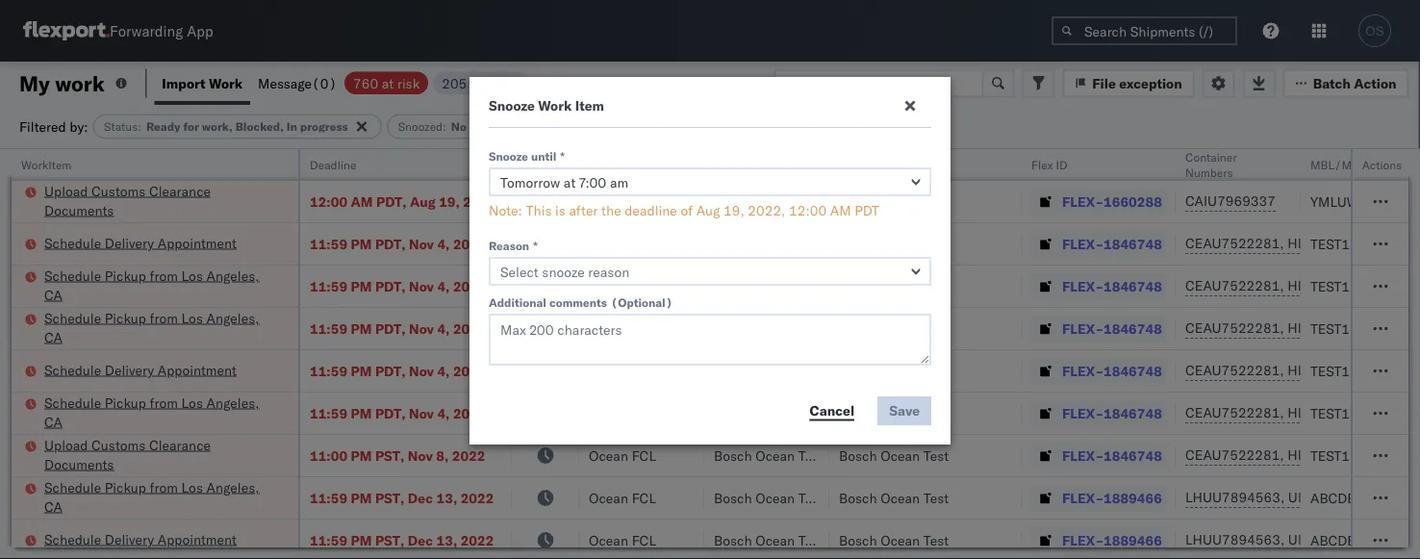 Task type: describe. For each thing, give the bounding box(es) containing it.
os button
[[1354, 9, 1398, 53]]

consignee inside button
[[840, 157, 895, 172]]

schedule delivery appointment for first schedule delivery appointment link from the bottom of the page
[[44, 531, 237, 548]]

4 11:59 from the top
[[310, 362, 348, 379]]

id
[[1057, 157, 1068, 172]]

3 los from the top
[[181, 394, 203, 411]]

Tomorrow at 7:00 am text field
[[489, 168, 932, 196]]

2 pickup from the top
[[105, 310, 146, 326]]

schedule delivery appointment for 2nd schedule delivery appointment link from the bottom
[[44, 362, 237, 378]]

2 11:59 from the top
[[310, 278, 348, 295]]

1660288
[[1104, 193, 1163, 210]]

7 ocean fcl from the top
[[589, 490, 657, 506]]

container numbers
[[1186, 150, 1238, 180]]

5 flex- from the top
[[1063, 362, 1104, 379]]

1 hlxu from the top
[[1390, 235, 1421, 252]]

forwarding
[[110, 22, 183, 40]]

5 ceau7522281, from the top
[[1186, 404, 1285, 421]]

5 fcl from the top
[[632, 362, 657, 379]]

name
[[748, 157, 779, 172]]

4 pm from the top
[[351, 362, 372, 379]]

snoozed : no
[[398, 119, 467, 134]]

1 flex-1846748 from the top
[[1063, 235, 1163, 252]]

flexport demo consignee
[[714, 193, 872, 210]]

status : ready for work, blocked, in progress
[[104, 119, 348, 134]]

schedule pickup from los angeles, ca for schedule pickup from los angeles, ca link corresponding to first schedule pickup from los angeles, ca button from the bottom of the page
[[44, 479, 259, 515]]

2 4, from the top
[[438, 278, 450, 295]]

3 flex-1846748 from the top
[[1063, 320, 1163, 337]]

upload customs clearance documents button for 12:00 am pdt, aug 19, 2022
[[44, 181, 273, 222]]

13, for schedule delivery appointment
[[437, 532, 458, 549]]

snooze for work
[[489, 97, 535, 114]]

1 - from the left
[[840, 193, 848, 210]]

reason
[[489, 238, 530, 253]]

4 ocean fcl from the top
[[589, 320, 657, 337]]

os
[[1366, 24, 1385, 38]]

work for import
[[209, 75, 243, 91]]

1 angeles, from the top
[[207, 267, 259, 284]]

1 delivery from the top
[[105, 234, 154, 251]]

11:59 pm pst, dec 13, 2022 for schedule pickup from los angeles, ca
[[310, 490, 494, 506]]

until
[[531, 149, 557, 163]]

mbl/mawb number
[[1311, 157, 1421, 172]]

resize handle column header for deadline
[[489, 149, 512, 559]]

customs for 11:00 pm pst, nov 8, 2022
[[92, 437, 146, 453]]

3 hlxu from the top
[[1390, 320, 1421, 336]]

2 - from the left
[[848, 193, 856, 210]]

5 flex-1846748 from the top
[[1063, 405, 1163, 422]]

schedule pickup from los angeles, ca for schedule pickup from los angeles, ca link related to 3rd schedule pickup from los angeles, ca button from the bottom of the page
[[44, 310, 259, 346]]

mbl/mawb
[[1311, 157, 1378, 172]]

my work
[[19, 70, 105, 96]]

11:59 pm pst, dec 13, 2022 for schedule delivery appointment
[[310, 532, 494, 549]]

progress
[[300, 119, 348, 134]]

1889466 for schedule delivery appointment
[[1104, 532, 1163, 549]]

1 horizontal spatial 12:00
[[790, 202, 827, 219]]

workitem
[[21, 157, 72, 172]]

container numbers button
[[1176, 145, 1282, 180]]

4 ceau7522281, from the top
[[1186, 362, 1285, 379]]

2 schedule delivery appointment link from the top
[[44, 361, 237, 380]]

1 11:59 pm pdt, nov 4, 2022 from the top
[[310, 235, 487, 252]]

Search Shipments (/) text field
[[1052, 16, 1238, 45]]

clearance for 11:00 pm pst, nov 8, 2022
[[149, 437, 211, 453]]

deadline
[[625, 202, 678, 219]]

snoozed
[[398, 119, 443, 134]]

2 ceau7522281, from the top
[[1186, 277, 1285, 294]]

mode
[[589, 157, 619, 172]]

ceau7522281, hlxu6269489, hlxu for 3rd schedule pickup from los angeles, ca button from the bottom of the page
[[1186, 320, 1421, 336]]

Select snooze reason text field
[[489, 257, 932, 286]]

7 pm from the top
[[351, 490, 372, 506]]

1 schedule pickup from los angeles, ca button from the top
[[44, 266, 273, 307]]

lhuu7894563, for schedule pickup from los angeles, ca
[[1186, 489, 1285, 506]]

2 schedule delivery appointment button from the top
[[44, 361, 237, 382]]

(optional)
[[611, 295, 673, 310]]

2 ca from the top
[[44, 329, 63, 346]]

mode button
[[580, 153, 685, 172]]

1 pickup from the top
[[105, 267, 146, 284]]

2 schedule pickup from los angeles, ca button from the top
[[44, 309, 273, 349]]

the
[[602, 202, 622, 219]]

3 angeles, from the top
[[207, 394, 259, 411]]

import work
[[162, 75, 243, 91]]

client name
[[714, 157, 779, 172]]

6 fcl from the top
[[632, 447, 657, 464]]

0 horizontal spatial 12:00
[[310, 193, 348, 210]]

6 ceau7522281, from the top
[[1186, 447, 1285, 464]]

at
[[382, 75, 394, 91]]

6 test123456 from the top
[[1311, 447, 1392, 464]]

forwarding app
[[110, 22, 213, 40]]

schedule pickup from los angeles, ca link for first schedule pickup from los angeles, ca button from the bottom of the page
[[44, 478, 273, 517]]

container
[[1186, 150, 1238, 164]]

batch action
[[1314, 75, 1397, 91]]

pst, for upload customs clearance documents
[[375, 447, 405, 464]]

file exception
[[1093, 75, 1183, 91]]

additional
[[489, 295, 547, 310]]

1 los from the top
[[181, 267, 203, 284]]

work,
[[202, 119, 233, 134]]

ceau7522281, hlxu6269489, hlxu for first schedule pickup from los angeles, ca button
[[1186, 277, 1421, 294]]

3 schedule from the top
[[44, 310, 101, 326]]

4 11:59 pm pdt, nov 4, 2022 from the top
[[310, 362, 487, 379]]

8,
[[436, 447, 449, 464]]

2 1846748 from the top
[[1104, 278, 1163, 295]]

batch
[[1314, 75, 1352, 91]]

exception
[[1120, 75, 1183, 91]]

status
[[104, 119, 138, 134]]

1 schedule delivery appointment link from the top
[[44, 233, 237, 253]]

11:00
[[310, 447, 348, 464]]

lhuu7894563, uetu5238478 for schedule delivery appointment
[[1186, 531, 1383, 548]]

Max 200 characters text field
[[489, 314, 932, 366]]

work
[[55, 70, 105, 96]]

for
[[183, 119, 199, 134]]

uetu5238478 for schedule pickup from los angeles, ca
[[1289, 489, 1383, 506]]

: for snoozed
[[443, 119, 447, 134]]

app
[[187, 22, 213, 40]]

caiu7969337
[[1186, 193, 1276, 209]]

ymluw23667931
[[1311, 193, 1421, 210]]

client
[[714, 157, 745, 172]]

flex-1889466 for schedule delivery appointment
[[1063, 532, 1163, 549]]

mbl/mawb number button
[[1302, 153, 1421, 172]]

batch action button
[[1284, 69, 1410, 98]]

9 resize handle column header from the left
[[1386, 149, 1409, 559]]

4 ceau7522281, hlxu6269489, hlxu from the top
[[1186, 362, 1421, 379]]

deadline button
[[300, 153, 493, 172]]

2 flex- from the top
[[1063, 235, 1104, 252]]

schedule delivery appointment for first schedule delivery appointment link from the top of the page
[[44, 234, 237, 251]]

205
[[442, 75, 467, 91]]

by:
[[70, 118, 88, 135]]

760 at risk
[[353, 75, 420, 91]]

message (0)
[[258, 75, 337, 91]]

8 ocean fcl from the top
[[589, 532, 657, 549]]

4 hlxu6269489, from the top
[[1288, 362, 1387, 379]]

cancel
[[810, 402, 855, 419]]

2 from from the top
[[150, 310, 178, 326]]

6 pm from the top
[[351, 447, 372, 464]]

deadline
[[310, 157, 357, 172]]

dec for schedule pickup from los angeles, ca
[[408, 490, 433, 506]]

filtered
[[19, 118, 66, 135]]

1 horizontal spatial aug
[[697, 202, 721, 219]]

1 vertical spatial consignee
[[807, 193, 872, 210]]

11:00 pm pst, nov 8, 2022
[[310, 447, 486, 464]]

7 11:59 from the top
[[310, 532, 348, 549]]

1 flex- from the top
[[1063, 193, 1104, 210]]

lhuu7894563, uetu5238478 for schedule pickup from los angeles, ca
[[1186, 489, 1383, 506]]

7 flex- from the top
[[1063, 447, 1104, 464]]

3 ocean fcl from the top
[[589, 278, 657, 295]]

5 pm from the top
[[351, 405, 372, 422]]

1 fcl from the top
[[632, 193, 657, 210]]

3 resize handle column header from the left
[[556, 149, 580, 559]]

2 schedule from the top
[[44, 267, 101, 284]]

5 hlxu6269489, from the top
[[1288, 404, 1387, 421]]

numbers
[[1186, 165, 1234, 180]]

track
[[489, 75, 521, 91]]

1 ceau7522281, from the top
[[1186, 235, 1285, 252]]

upload customs clearance documents for 12:00 am pdt, aug 19, 2022
[[44, 182, 211, 219]]

3 schedule pickup from los angeles, ca button from the top
[[44, 393, 273, 434]]

action
[[1355, 75, 1397, 91]]

import
[[162, 75, 206, 91]]

import work button
[[154, 62, 250, 105]]

9 flex- from the top
[[1063, 532, 1104, 549]]

3 fcl from the top
[[632, 278, 657, 295]]

message
[[258, 75, 312, 91]]

8 flex- from the top
[[1063, 490, 1104, 506]]

1 1846748 from the top
[[1104, 235, 1163, 252]]

6 flex- from the top
[[1063, 405, 1104, 422]]

5 11:59 from the top
[[310, 405, 348, 422]]

7 schedule from the top
[[44, 531, 101, 548]]

1 ocean fcl from the top
[[589, 193, 657, 210]]

3 schedule delivery appointment button from the top
[[44, 530, 237, 551]]

demo
[[768, 193, 804, 210]]

pst, for schedule delivery appointment
[[375, 532, 405, 549]]

no
[[451, 119, 467, 134]]

blocked,
[[236, 119, 284, 134]]

pst, for schedule pickup from los angeles, ca
[[375, 490, 405, 506]]

205 on track
[[442, 75, 521, 91]]

4 from from the top
[[150, 479, 178, 496]]

1 pm from the top
[[351, 235, 372, 252]]



Task type: locate. For each thing, give the bounding box(es) containing it.
flex id button
[[1022, 153, 1157, 172]]

note: this is after the deadline of aug 19, 2022, 12:00 am pdt
[[489, 202, 880, 219]]

6 hlxu6269489, from the top
[[1288, 447, 1387, 464]]

number
[[1381, 157, 1421, 172]]

2 schedule delivery appointment from the top
[[44, 362, 237, 378]]

2 schedule pickup from los angeles, ca link from the top
[[44, 309, 273, 347]]

upload customs clearance documents link for 11:00 pm pst, nov 8, 2022
[[44, 436, 273, 474]]

flex-1889466
[[1063, 490, 1163, 506], [1063, 532, 1163, 549]]

1 vertical spatial schedule delivery appointment
[[44, 362, 237, 378]]

0 horizontal spatial *
[[533, 238, 538, 253]]

4 4, from the top
[[438, 362, 450, 379]]

0 vertical spatial pst,
[[375, 447, 405, 464]]

3 schedule delivery appointment from the top
[[44, 531, 237, 548]]

schedule pickup from los angeles, ca for schedule pickup from los angeles, ca link corresponding to first schedule pickup from los angeles, ca button
[[44, 267, 259, 303]]

0 vertical spatial work
[[209, 75, 243, 91]]

from
[[150, 267, 178, 284], [150, 310, 178, 326], [150, 394, 178, 411], [150, 479, 178, 496]]

1 lhuu7894563, uetu5238478 from the top
[[1186, 489, 1383, 506]]

1 horizontal spatial work
[[538, 97, 572, 114]]

2022
[[463, 193, 497, 210], [453, 235, 487, 252], [453, 278, 487, 295], [453, 320, 487, 337], [453, 362, 487, 379], [453, 405, 487, 422], [452, 447, 486, 464], [461, 490, 494, 506], [461, 532, 494, 549]]

additional comments (optional)
[[489, 295, 673, 310]]

flex
[[1032, 157, 1054, 172]]

comments
[[550, 295, 607, 310]]

schedule pickup from los angeles, ca button
[[44, 266, 273, 307], [44, 309, 273, 349], [44, 393, 273, 434], [44, 478, 273, 518]]

resize handle column header for workitem
[[275, 149, 298, 559]]

1 vertical spatial flex-1889466
[[1063, 532, 1163, 549]]

2 1889466 from the top
[[1104, 532, 1163, 549]]

5 1846748 from the top
[[1104, 405, 1163, 422]]

customs
[[92, 182, 146, 199], [92, 437, 146, 453]]

(0)
[[312, 75, 337, 91]]

1 vertical spatial schedule delivery appointment link
[[44, 361, 237, 380]]

flexport. image
[[23, 21, 110, 40]]

on
[[471, 75, 486, 91]]

1 vertical spatial documents
[[44, 456, 114, 473]]

4,
[[438, 235, 450, 252], [438, 278, 450, 295], [438, 320, 450, 337], [438, 362, 450, 379], [438, 405, 450, 422]]

1 schedule pickup from los angeles, ca from the top
[[44, 267, 259, 303]]

am down 'deadline'
[[351, 193, 373, 210]]

0 vertical spatial schedule delivery appointment button
[[44, 233, 237, 255]]

4 ca from the top
[[44, 498, 63, 515]]

4 pickup from the top
[[105, 479, 146, 496]]

5 test123456 from the top
[[1311, 405, 1392, 422]]

3 ceau7522281, hlxu6269489, hlxu from the top
[[1186, 320, 1421, 336]]

resize handle column header for container numbers
[[1279, 149, 1302, 559]]

2 hlxu6269489, from the top
[[1288, 277, 1387, 294]]

upload customs clearance documents for 11:00 pm pst, nov 8, 2022
[[44, 437, 211, 473]]

in
[[287, 119, 297, 134]]

2 los from the top
[[181, 310, 203, 326]]

snooze
[[489, 97, 535, 114], [489, 149, 529, 163], [522, 157, 560, 172]]

6 ocean fcl from the top
[[589, 447, 657, 464]]

0 horizontal spatial am
[[351, 193, 373, 210]]

1 schedule delivery appointment from the top
[[44, 234, 237, 251]]

6 resize handle column header from the left
[[999, 149, 1022, 559]]

3 ca from the top
[[44, 413, 63, 430]]

1 vertical spatial lhuu7894563, uetu5238478
[[1186, 531, 1383, 548]]

snooze down track
[[489, 97, 535, 114]]

bosch
[[714, 235, 752, 252], [840, 235, 878, 252], [714, 278, 752, 295], [840, 278, 878, 295], [840, 320, 878, 337], [714, 362, 752, 379], [840, 362, 878, 379], [714, 405, 752, 422], [840, 405, 878, 422], [714, 447, 752, 464], [840, 447, 878, 464], [714, 490, 752, 506], [840, 490, 878, 506], [714, 532, 752, 549], [840, 532, 878, 549]]

5 schedule from the top
[[44, 394, 101, 411]]

--
[[840, 193, 856, 210]]

4 flex- from the top
[[1063, 320, 1104, 337]]

schedule
[[44, 234, 101, 251], [44, 267, 101, 284], [44, 310, 101, 326], [44, 362, 101, 378], [44, 394, 101, 411], [44, 479, 101, 496], [44, 531, 101, 548]]

-
[[840, 193, 848, 210], [848, 193, 856, 210]]

snooze for until
[[489, 149, 529, 163]]

appointment
[[158, 234, 237, 251], [158, 362, 237, 378], [158, 531, 237, 548]]

actions
[[1363, 157, 1403, 172]]

2 vertical spatial schedule delivery appointment
[[44, 531, 237, 548]]

1 vertical spatial *
[[533, 238, 538, 253]]

0 vertical spatial 11:59 pm pst, dec 13, 2022
[[310, 490, 494, 506]]

6 schedule from the top
[[44, 479, 101, 496]]

1 appointment from the top
[[158, 234, 237, 251]]

pickup
[[105, 267, 146, 284], [105, 310, 146, 326], [105, 394, 146, 411], [105, 479, 146, 496]]

schedule pickup from los angeles, ca
[[44, 267, 259, 303], [44, 310, 259, 346], [44, 394, 259, 430], [44, 479, 259, 515]]

risk
[[397, 75, 420, 91]]

0 vertical spatial customs
[[92, 182, 146, 199]]

upload for 11:00 pm pst, nov 8, 2022
[[44, 437, 88, 453]]

7 fcl from the top
[[632, 490, 657, 506]]

work inside button
[[209, 75, 243, 91]]

1889466 for schedule pickup from los angeles, ca
[[1104, 490, 1163, 506]]

schedule pickup from los angeles, ca for schedule pickup from los angeles, ca link corresponding to 2nd schedule pickup from los angeles, ca button from the bottom
[[44, 394, 259, 430]]

snooze until *
[[489, 149, 565, 163]]

0 vertical spatial lhuu7894563, uetu5238478
[[1186, 489, 1383, 506]]

consignee up '--'
[[840, 157, 895, 172]]

2 ceau7522281, hlxu6269489, hlxu from the top
[[1186, 277, 1421, 294]]

ceau7522281, hlxu6269489, hlxu for 11:00 pm pst, nov 8, 2022 upload customs clearance documents button
[[1186, 447, 1421, 464]]

* right "reason"
[[533, 238, 538, 253]]

1 11:59 from the top
[[310, 235, 348, 252]]

6 hlxu from the top
[[1390, 447, 1421, 464]]

4 hlxu from the top
[[1390, 362, 1421, 379]]

1 vertical spatial upload customs clearance documents
[[44, 437, 211, 473]]

2 pm from the top
[[351, 278, 372, 295]]

client name button
[[705, 153, 811, 172]]

2 vertical spatial schedule delivery appointment button
[[44, 530, 237, 551]]

this
[[526, 202, 552, 219]]

upload customs clearance documents button for 11:00 pm pst, nov 8, 2022
[[44, 436, 273, 476]]

13, for schedule pickup from los angeles, ca
[[437, 490, 458, 506]]

3 hlxu6269489, from the top
[[1288, 320, 1387, 336]]

0 vertical spatial uetu5238478
[[1289, 489, 1383, 506]]

0 vertical spatial delivery
[[105, 234, 154, 251]]

2 vertical spatial pst,
[[375, 532, 405, 549]]

: for status
[[138, 119, 141, 134]]

13,
[[437, 490, 458, 506], [437, 532, 458, 549]]

work right import
[[209, 75, 243, 91]]

1 upload customs clearance documents link from the top
[[44, 181, 273, 220]]

schedule delivery appointment link
[[44, 233, 237, 253], [44, 361, 237, 380], [44, 530, 237, 549]]

0 vertical spatial *
[[561, 149, 565, 163]]

flex-
[[1063, 193, 1104, 210], [1063, 235, 1104, 252], [1063, 278, 1104, 295], [1063, 320, 1104, 337], [1063, 362, 1104, 379], [1063, 405, 1104, 422], [1063, 447, 1104, 464], [1063, 490, 1104, 506], [1063, 532, 1104, 549]]

0 vertical spatial 13,
[[437, 490, 458, 506]]

1 vertical spatial upload customs clearance documents link
[[44, 436, 273, 474]]

upload for 12:00 am pdt, aug 19, 2022
[[44, 182, 88, 199]]

1 vertical spatial 13,
[[437, 532, 458, 549]]

2 dec from the top
[[408, 532, 433, 549]]

aug right of
[[697, 202, 721, 219]]

1 vertical spatial pst,
[[375, 490, 405, 506]]

hlxu
[[1390, 235, 1421, 252], [1390, 277, 1421, 294], [1390, 320, 1421, 336], [1390, 362, 1421, 379], [1390, 404, 1421, 421], [1390, 447, 1421, 464]]

reason *
[[489, 238, 538, 253]]

2 test123456 from the top
[[1311, 278, 1392, 295]]

uetu5238478 for schedule delivery appointment
[[1289, 531, 1383, 548]]

forwarding app link
[[23, 21, 213, 40]]

5 ocean fcl from the top
[[589, 362, 657, 379]]

uetu5238478
[[1289, 489, 1383, 506], [1289, 531, 1383, 548]]

1 schedule delivery appointment button from the top
[[44, 233, 237, 255]]

0 vertical spatial clearance
[[149, 182, 211, 199]]

2 lhuu7894563, uetu5238478 from the top
[[1186, 531, 1383, 548]]

pdt,
[[376, 193, 407, 210], [375, 235, 406, 252], [375, 278, 406, 295], [375, 320, 406, 337], [375, 362, 406, 379], [375, 405, 406, 422]]

4 schedule pickup from los angeles, ca button from the top
[[44, 478, 273, 518]]

12:00
[[310, 193, 348, 210], [790, 202, 827, 219]]

1 horizontal spatial am
[[831, 202, 852, 219]]

of
[[681, 202, 693, 219]]

resize handle column header
[[275, 149, 298, 559], [489, 149, 512, 559], [556, 149, 580, 559], [682, 149, 705, 559], [807, 149, 830, 559], [999, 149, 1022, 559], [1153, 149, 1176, 559], [1279, 149, 1302, 559], [1386, 149, 1409, 559]]

upload customs clearance documents button
[[44, 181, 273, 222], [44, 436, 273, 476]]

1 vertical spatial 1889466
[[1104, 532, 1163, 549]]

0 vertical spatial appointment
[[158, 234, 237, 251]]

after
[[569, 202, 598, 219]]

0 vertical spatial abcdefg784565
[[1311, 490, 1421, 506]]

dec for schedule delivery appointment
[[408, 532, 433, 549]]

: left no
[[443, 119, 447, 134]]

1 vertical spatial abcdefg784565
[[1311, 532, 1421, 549]]

2 hlxu from the top
[[1390, 277, 1421, 294]]

aug
[[410, 193, 436, 210], [697, 202, 721, 219]]

3 flex- from the top
[[1063, 278, 1104, 295]]

0 horizontal spatial 19,
[[439, 193, 460, 210]]

3 appointment from the top
[[158, 531, 237, 548]]

item
[[575, 97, 605, 114]]

2 vertical spatial delivery
[[105, 531, 154, 548]]

upload customs clearance documents
[[44, 182, 211, 219], [44, 437, 211, 473]]

12:00 am pdt, aug 19, 2022
[[310, 193, 497, 210]]

flex-1889466 for schedule pickup from los angeles, ca
[[1063, 490, 1163, 506]]

11:59 pm pst, dec 13, 2022
[[310, 490, 494, 506], [310, 532, 494, 549]]

3 pm from the top
[[351, 320, 372, 337]]

lhuu7894563, for schedule delivery appointment
[[1186, 531, 1285, 548]]

1 vertical spatial delivery
[[105, 362, 154, 378]]

ca
[[44, 286, 63, 303], [44, 329, 63, 346], [44, 413, 63, 430], [44, 498, 63, 515]]

1 test123456 from the top
[[1311, 235, 1392, 252]]

ceau7522281, hlxu6269489, hlxu
[[1186, 235, 1421, 252], [1186, 277, 1421, 294], [1186, 320, 1421, 336], [1186, 362, 1421, 379], [1186, 404, 1421, 421], [1186, 447, 1421, 464]]

3 11:59 pm pdt, nov 4, 2022 from the top
[[310, 320, 487, 337]]

1 customs from the top
[[92, 182, 146, 199]]

12:00 down 'deadline'
[[310, 193, 348, 210]]

2 13, from the top
[[437, 532, 458, 549]]

2 schedule pickup from los angeles, ca from the top
[[44, 310, 259, 346]]

2 clearance from the top
[[149, 437, 211, 453]]

0 vertical spatial upload customs clearance documents link
[[44, 181, 273, 220]]

Search Work text field
[[774, 69, 984, 98]]

1 vertical spatial upload customs clearance documents button
[[44, 436, 273, 476]]

ready
[[146, 119, 180, 134]]

schedule pickup from los angeles, ca link for first schedule pickup from los angeles, ca button
[[44, 266, 273, 305]]

bosch ocean test
[[714, 235, 824, 252], [840, 235, 950, 252], [714, 278, 824, 295], [840, 278, 950, 295], [840, 320, 950, 337], [714, 362, 824, 379], [840, 362, 950, 379], [714, 405, 824, 422], [840, 405, 950, 422], [714, 447, 824, 464], [840, 447, 950, 464], [714, 490, 824, 506], [840, 490, 950, 506], [714, 532, 824, 549], [840, 532, 950, 549]]

consignee right the demo
[[807, 193, 872, 210]]

2 vertical spatial appointment
[[158, 531, 237, 548]]

file
[[1093, 75, 1117, 91]]

snooze work item
[[489, 97, 605, 114]]

5 resize handle column header from the left
[[807, 149, 830, 559]]

test
[[799, 235, 824, 252], [924, 235, 950, 252], [799, 278, 824, 295], [924, 278, 950, 295], [924, 320, 950, 337], [799, 362, 824, 379], [924, 362, 950, 379], [799, 405, 824, 422], [924, 405, 950, 422], [799, 447, 824, 464], [924, 447, 950, 464], [799, 490, 824, 506], [924, 490, 950, 506], [799, 532, 824, 549], [924, 532, 950, 549]]

8 fcl from the top
[[632, 532, 657, 549]]

0 vertical spatial upload
[[44, 182, 88, 199]]

0 vertical spatial lhuu7894563,
[[1186, 489, 1285, 506]]

1 ca from the top
[[44, 286, 63, 303]]

workitem button
[[12, 153, 279, 172]]

19, left note:
[[439, 193, 460, 210]]

1 ceau7522281, hlxu6269489, hlxu from the top
[[1186, 235, 1421, 252]]

4 flex-1846748 from the top
[[1063, 362, 1163, 379]]

- right the demo
[[848, 193, 856, 210]]

clearance for 12:00 am pdt, aug 19, 2022
[[149, 182, 211, 199]]

0 vertical spatial flex-1889466
[[1063, 490, 1163, 506]]

- left pdt
[[840, 193, 848, 210]]

1 vertical spatial appointment
[[158, 362, 237, 378]]

3 test123456 from the top
[[1311, 320, 1392, 337]]

4 resize handle column header from the left
[[682, 149, 705, 559]]

note:
[[489, 202, 523, 219]]

cancel button
[[799, 397, 867, 426]]

abcdefg784565 for schedule delivery appointment
[[1311, 532, 1421, 549]]

1 4, from the top
[[438, 235, 450, 252]]

5 4, from the top
[[438, 405, 450, 422]]

4 schedule pickup from los angeles, ca from the top
[[44, 479, 259, 515]]

12:00 left '--'
[[790, 202, 827, 219]]

pdt
[[855, 202, 880, 219]]

2 angeles, from the top
[[207, 310, 259, 326]]

0 horizontal spatial :
[[138, 119, 141, 134]]

1 hlxu6269489, from the top
[[1288, 235, 1387, 252]]

1 horizontal spatial *
[[561, 149, 565, 163]]

0 vertical spatial schedule delivery appointment link
[[44, 233, 237, 253]]

3 4, from the top
[[438, 320, 450, 337]]

los
[[181, 267, 203, 284], [181, 310, 203, 326], [181, 394, 203, 411], [181, 479, 203, 496]]

flex-1846748 button
[[1032, 231, 1167, 258], [1032, 231, 1167, 258], [1032, 273, 1167, 300], [1032, 273, 1167, 300], [1032, 315, 1167, 342], [1032, 315, 1167, 342], [1032, 358, 1167, 385], [1032, 358, 1167, 385], [1032, 400, 1167, 427], [1032, 400, 1167, 427], [1032, 442, 1167, 469], [1032, 442, 1167, 469]]

0 vertical spatial documents
[[44, 202, 114, 219]]

2 resize handle column header from the left
[[489, 149, 512, 559]]

work left item
[[538, 97, 572, 114]]

3 from from the top
[[150, 394, 178, 411]]

resize handle column header for mode
[[682, 149, 705, 559]]

documents for 11:00
[[44, 456, 114, 473]]

1 vertical spatial work
[[538, 97, 572, 114]]

0 vertical spatial upload customs clearance documents button
[[44, 181, 273, 222]]

schedule pickup from los angeles, ca link for 3rd schedule pickup from los angeles, ca button from the bottom of the page
[[44, 309, 273, 347]]

documents for 12:00
[[44, 202, 114, 219]]

flex-1660288
[[1063, 193, 1163, 210]]

1 vertical spatial 11:59 pm pst, dec 13, 2022
[[310, 532, 494, 549]]

flexport
[[714, 193, 765, 210]]

3 1846748 from the top
[[1104, 320, 1163, 337]]

0 vertical spatial upload customs clearance documents
[[44, 182, 211, 219]]

1 horizontal spatial :
[[443, 119, 447, 134]]

0 horizontal spatial work
[[209, 75, 243, 91]]

0 vertical spatial 1889466
[[1104, 490, 1163, 506]]

2 vertical spatial schedule delivery appointment link
[[44, 530, 237, 549]]

2 upload customs clearance documents from the top
[[44, 437, 211, 473]]

upload customs clearance documents link for 12:00 am pdt, aug 19, 2022
[[44, 181, 273, 220]]

0 vertical spatial schedule delivery appointment
[[44, 234, 237, 251]]

1 vertical spatial upload
[[44, 437, 88, 453]]

resize handle column header for consignee
[[999, 149, 1022, 559]]

1846748
[[1104, 235, 1163, 252], [1104, 278, 1163, 295], [1104, 320, 1163, 337], [1104, 362, 1163, 379], [1104, 405, 1163, 422], [1104, 447, 1163, 464]]

2 fcl from the top
[[632, 235, 657, 252]]

aug down deadline button
[[410, 193, 436, 210]]

11:59
[[310, 235, 348, 252], [310, 278, 348, 295], [310, 320, 348, 337], [310, 362, 348, 379], [310, 405, 348, 422], [310, 490, 348, 506], [310, 532, 348, 549]]

consignee button
[[830, 153, 1003, 172]]

0 vertical spatial consignee
[[840, 157, 895, 172]]

0 horizontal spatial aug
[[410, 193, 436, 210]]

6 ceau7522281, hlxu6269489, hlxu from the top
[[1186, 447, 1421, 464]]

1 1889466 from the top
[[1104, 490, 1163, 506]]

3 schedule pickup from los angeles, ca from the top
[[44, 394, 259, 430]]

2022,
[[748, 202, 786, 219]]

ceau7522281, hlxu6269489, hlxu for 2nd schedule pickup from los angeles, ca button from the bottom
[[1186, 404, 1421, 421]]

my
[[19, 70, 50, 96]]

1 vertical spatial customs
[[92, 437, 146, 453]]

1 vertical spatial uetu5238478
[[1289, 531, 1383, 548]]

work for snooze
[[538, 97, 572, 114]]

resize handle column header for client name
[[807, 149, 830, 559]]

1 dec from the top
[[408, 490, 433, 506]]

5 hlxu from the top
[[1390, 404, 1421, 421]]

flex id
[[1032, 157, 1068, 172]]

6 11:59 from the top
[[310, 490, 348, 506]]

am left pdt
[[831, 202, 852, 219]]

3 pickup from the top
[[105, 394, 146, 411]]

2 abcdefg784565 from the top
[[1311, 532, 1421, 549]]

snooze up this
[[522, 157, 560, 172]]

1 vertical spatial clearance
[[149, 437, 211, 453]]

0 vertical spatial dec
[[408, 490, 433, 506]]

abcdefg784565 for schedule pickup from los angeles, ca
[[1311, 490, 1421, 506]]

1 abcdefg784565 from the top
[[1311, 490, 1421, 506]]

schedule pickup from los angeles, ca link for 2nd schedule pickup from los angeles, ca button from the bottom
[[44, 393, 273, 432]]

1 from from the top
[[150, 267, 178, 284]]

1 vertical spatial dec
[[408, 532, 433, 549]]

ocean fcl
[[589, 193, 657, 210], [589, 235, 657, 252], [589, 278, 657, 295], [589, 320, 657, 337], [589, 362, 657, 379], [589, 447, 657, 464], [589, 490, 657, 506], [589, 532, 657, 549]]

* right until
[[561, 149, 565, 163]]

760
[[353, 75, 378, 91]]

customs for 12:00 am pdt, aug 19, 2022
[[92, 182, 146, 199]]

snooze left until
[[489, 149, 529, 163]]

test123456
[[1311, 235, 1392, 252], [1311, 278, 1392, 295], [1311, 320, 1392, 337], [1311, 362, 1392, 379], [1311, 405, 1392, 422], [1311, 447, 1392, 464]]

2 : from the left
[[443, 119, 447, 134]]

4 schedule from the top
[[44, 362, 101, 378]]

1 vertical spatial schedule delivery appointment button
[[44, 361, 237, 382]]

19, left "2022,"
[[724, 202, 745, 219]]

4 test123456 from the top
[[1311, 362, 1392, 379]]

nov
[[409, 235, 434, 252], [409, 278, 434, 295], [409, 320, 434, 337], [409, 362, 434, 379], [409, 405, 434, 422], [408, 447, 433, 464]]

4 1846748 from the top
[[1104, 362, 1163, 379]]

: left 'ready'
[[138, 119, 141, 134]]

filtered by:
[[19, 118, 88, 135]]

2 flex-1889466 from the top
[[1063, 532, 1163, 549]]

1 horizontal spatial 19,
[[724, 202, 745, 219]]

1 vertical spatial lhuu7894563,
[[1186, 531, 1285, 548]]

2 delivery from the top
[[105, 362, 154, 378]]

delivery
[[105, 234, 154, 251], [105, 362, 154, 378], [105, 531, 154, 548]]

is
[[556, 202, 566, 219]]

4 los from the top
[[181, 479, 203, 496]]

schedule delivery appointment button
[[44, 233, 237, 255], [44, 361, 237, 382], [44, 530, 237, 551]]



Task type: vqa. For each thing, say whether or not it's contained in the screenshot.


